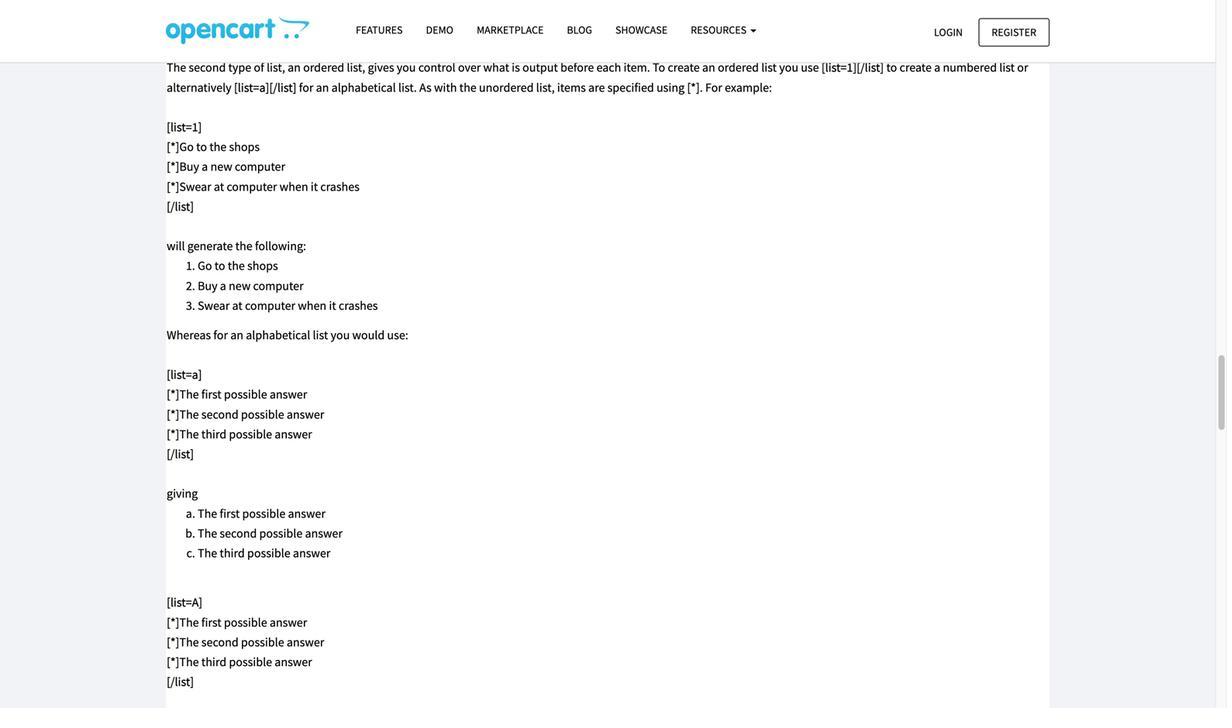 Task type: locate. For each thing, give the bounding box(es) containing it.
items
[[557, 80, 586, 95]]

2 [/list] from the top
[[167, 447, 194, 462]]

[*]
[[687, 80, 700, 95], [167, 139, 179, 155], [167, 159, 179, 175], [167, 179, 179, 194], [167, 387, 179, 403], [167, 407, 179, 422], [167, 427, 179, 442], [167, 615, 179, 630], [167, 635, 179, 650], [167, 655, 179, 670]]

a inside to create a numbered list or alternatively
[[934, 60, 940, 75]]

shops down following:
[[247, 258, 278, 274]]

2 horizontal spatial you
[[779, 60, 798, 75]]

1 horizontal spatial create
[[900, 60, 932, 75]]

1 horizontal spatial go
[[198, 258, 212, 274]]

1 horizontal spatial it
[[329, 298, 336, 313]]

a down [list=1]
[[202, 159, 208, 175]]

third
[[201, 427, 226, 442], [220, 546, 245, 561], [201, 655, 226, 670]]

swear up whereas
[[198, 298, 230, 313]]

0 vertical spatial swear
[[179, 179, 211, 194]]

to inside will generate the following: go to the shops buy a new computer swear at computer when it crashes
[[215, 258, 225, 274]]

for right whereas
[[213, 327, 228, 343]]

go down generate
[[198, 258, 212, 274]]

register link
[[979, 18, 1050, 46]]

1 horizontal spatial for
[[299, 80, 313, 95]]

the
[[459, 80, 477, 95], [209, 139, 227, 155], [235, 238, 252, 254], [228, 258, 245, 274]]

possible
[[224, 387, 267, 403], [241, 407, 284, 422], [229, 427, 272, 442], [242, 506, 285, 522], [259, 526, 303, 541], [247, 546, 290, 561], [224, 615, 267, 630], [241, 635, 284, 650], [229, 655, 272, 670]]

will generate the following: go to the shops buy a new computer swear at computer when it crashes
[[167, 238, 378, 313]]

at
[[214, 179, 224, 194], [232, 298, 242, 313]]

2 vertical spatial third
[[201, 655, 226, 670]]

swear for buy
[[198, 298, 230, 313]]

0 horizontal spatial go
[[179, 139, 194, 155]]

of
[[254, 60, 264, 75]]

swear for a
[[179, 179, 211, 194]]

it inside will generate the following: go to the shops buy a new computer swear at computer when it crashes
[[329, 298, 336, 313]]

2 horizontal spatial to
[[886, 60, 897, 75]]

0 vertical spatial at
[[214, 179, 224, 194]]

0 vertical spatial go
[[179, 139, 194, 155]]

1 [/list] from the top
[[167, 199, 194, 214]]

1 vertical spatial swear
[[198, 298, 230, 313]]

0 vertical spatial to
[[886, 60, 897, 75]]

features
[[356, 23, 403, 37]]

new inside [list=1] [*] go to the shops [*] buy a new computer [*] swear at computer when it crashes [/list]
[[210, 159, 232, 175]]

0 horizontal spatial ordered
[[303, 60, 344, 75]]

computer
[[235, 159, 285, 175], [227, 179, 277, 194], [253, 278, 304, 294], [245, 298, 295, 313]]

first inside [list=a] [*] the first possible answer [*] the second possible answer [*] the third possible answer [/list]
[[201, 387, 221, 403]]

the down over
[[459, 80, 477, 95]]

[list=a] [*] the first possible answer [*] the second possible answer [*] the third possible answer [/list]
[[167, 595, 324, 690]]

an right [list=a][/list] at the left of the page
[[316, 80, 329, 95]]

to inside to create a numbered list or alternatively
[[886, 60, 897, 75]]

third for [list=a]
[[201, 427, 226, 442]]

alphabetical
[[331, 80, 396, 95], [246, 327, 310, 343]]

third inside [list=a] [*] the first possible answer [*] the second possible answer [*] the third possible answer [/list]
[[201, 427, 226, 442]]

list left would
[[313, 327, 328, 343]]

2 vertical spatial first
[[201, 615, 221, 630]]

0 vertical spatial when
[[280, 179, 308, 194]]

when up whereas for an alphabetical list you would use:
[[298, 298, 326, 313]]

0 vertical spatial shops
[[229, 139, 260, 155]]

a down generate
[[220, 278, 226, 294]]

marketplace
[[477, 23, 544, 37]]

crashes
[[320, 179, 360, 194], [339, 298, 378, 313]]

at inside will generate the following: go to the shops buy a new computer swear at computer when it crashes
[[232, 298, 242, 313]]

2 horizontal spatial a
[[934, 60, 940, 75]]

to
[[886, 60, 897, 75], [196, 139, 207, 155], [215, 258, 225, 274]]

go inside will generate the following: go to the shops buy a new computer swear at computer when it crashes
[[198, 258, 212, 274]]

2 ordered from the left
[[718, 60, 759, 75]]

demo
[[426, 23, 453, 37]]

third inside [list=a] [*] the first possible answer [*] the second possible answer [*] the third possible answer [/list]
[[201, 655, 226, 670]]

at up generate
[[214, 179, 224, 194]]

a left numbered
[[934, 60, 940, 75]]

list, right of at the left
[[267, 60, 285, 75]]

[/list] inside [list=a] [*] the first possible answer [*] the second possible answer [*] the third possible answer [/list]
[[167, 447, 194, 462]]

0 horizontal spatial at
[[214, 179, 224, 194]]

to create a numbered list or alternatively
[[167, 60, 1028, 95]]

new
[[210, 159, 232, 175], [229, 278, 251, 294]]

go down [list=1]
[[179, 139, 194, 155]]

0 vertical spatial it
[[311, 179, 318, 194]]

1 horizontal spatial to
[[215, 258, 225, 274]]

shops down [list=a][/list] at the left of the page
[[229, 139, 260, 155]]

1 vertical spatial at
[[232, 298, 242, 313]]

giving the first possible answer the second possible answer the third possible answer
[[167, 486, 343, 561]]

1 vertical spatial for
[[213, 327, 228, 343]]

the down alternatively
[[209, 139, 227, 155]]

for for [list=a][/list]
[[299, 80, 313, 95]]

list, left the gives
[[347, 60, 365, 75]]

buy down [list=1]
[[179, 159, 199, 175]]

buy down generate
[[198, 278, 218, 294]]

an right whereas
[[230, 327, 243, 343]]

to
[[653, 60, 665, 75]]

alphabetical for list
[[246, 327, 310, 343]]

alphabetical down the gives
[[331, 80, 396, 95]]

using
[[657, 80, 685, 95]]

1 vertical spatial to
[[196, 139, 207, 155]]

1 vertical spatial a
[[202, 159, 208, 175]]

1 vertical spatial crashes
[[339, 298, 378, 313]]

ordered left the gives
[[303, 60, 344, 75]]

it inside [list=1] [*] go to the shops [*] buy a new computer [*] swear at computer when it crashes [/list]
[[311, 179, 318, 194]]

go
[[179, 139, 194, 155], [198, 258, 212, 274]]

when
[[280, 179, 308, 194], [298, 298, 326, 313]]

when for computer
[[280, 179, 308, 194]]

0 vertical spatial crashes
[[320, 179, 360, 194]]

crashes for [list=1] [*] go to the shops [*] buy a new computer [*] swear at computer when it crashes [/list]
[[320, 179, 360, 194]]

3 [/list] from the top
[[167, 674, 194, 690]]

1 vertical spatial shops
[[247, 258, 278, 274]]

create down login link
[[900, 60, 932, 75]]

a
[[934, 60, 940, 75], [202, 159, 208, 175], [220, 278, 226, 294]]

marketplace link
[[465, 16, 555, 44]]

1 vertical spatial first
[[220, 506, 240, 522]]

at inside [list=1] [*] go to the shops [*] buy a new computer [*] swear at computer when it crashes [/list]
[[214, 179, 224, 194]]

you up list.
[[397, 60, 416, 75]]

[/list] inside [list=a] [*] the first possible answer [*] the second possible answer [*] the third possible answer [/list]
[[167, 674, 194, 690]]

before
[[560, 60, 594, 75]]

you
[[397, 60, 416, 75], [779, 60, 798, 75], [331, 327, 350, 343]]

[/list]
[[167, 199, 194, 214], [167, 447, 194, 462], [167, 674, 194, 690]]

swear
[[179, 179, 211, 194], [198, 298, 230, 313]]

shops
[[229, 139, 260, 155], [247, 258, 278, 274]]

[list=a][/list]
[[234, 80, 296, 95]]

alternatively
[[167, 80, 232, 95]]

1 vertical spatial third
[[220, 546, 245, 561]]

example:
[[725, 80, 772, 95]]

list
[[273, 40, 289, 56], [761, 60, 777, 75], [999, 60, 1015, 75], [313, 327, 328, 343]]

demo link
[[414, 16, 465, 44]]

to right [list=1][/list]
[[886, 60, 897, 75]]

[list=a]
[[167, 367, 202, 383]]

answer
[[270, 387, 307, 403], [287, 407, 324, 422], [275, 427, 312, 442], [288, 506, 325, 522], [305, 526, 343, 541], [293, 546, 330, 561], [270, 615, 307, 630], [287, 635, 324, 650], [275, 655, 312, 670]]

1 horizontal spatial alphabetical
[[331, 80, 396, 95]]

.
[[700, 80, 703, 95]]

0 horizontal spatial alphabetical
[[246, 327, 310, 343]]

login
[[934, 25, 963, 39]]

showcase
[[615, 23, 668, 37]]

at up whereas for an alphabetical list you would use:
[[232, 298, 242, 313]]

second
[[189, 60, 226, 75], [201, 407, 239, 422], [220, 526, 257, 541], [201, 635, 239, 650]]

0 vertical spatial first
[[201, 387, 221, 403]]

swear inside will generate the following: go to the shops buy a new computer swear at computer when it crashes
[[198, 298, 230, 313]]

list,
[[267, 60, 285, 75], [347, 60, 365, 75], [536, 80, 555, 95]]

the
[[167, 60, 186, 75], [179, 387, 199, 403], [179, 407, 199, 422], [179, 427, 199, 442], [198, 506, 217, 522], [198, 526, 217, 541], [198, 546, 217, 561], [179, 615, 199, 630], [179, 635, 199, 650], [179, 655, 199, 670]]

to down [list=1]
[[196, 139, 207, 155]]

when inside [list=1] [*] go to the shops [*] buy a new computer [*] swear at computer when it crashes [/list]
[[280, 179, 308, 194]]

1 vertical spatial new
[[229, 278, 251, 294]]

a inside [list=1] [*] go to the shops [*] buy a new computer [*] swear at computer when it crashes [/list]
[[202, 159, 208, 175]]

first inside [list=a] [*] the first possible answer [*] the second possible answer [*] the third possible answer [/list]
[[201, 615, 221, 630]]

1 vertical spatial buy
[[198, 278, 218, 294]]

[list=1][/list]
[[822, 60, 884, 75]]

2 create from the left
[[900, 60, 932, 75]]

ordered
[[228, 40, 271, 56]]

giving
[[167, 486, 198, 502]]

crashes inside will generate the following: go to the shops buy a new computer swear at computer when it crashes
[[339, 298, 378, 313]]

creating an ordered list
[[167, 40, 289, 56]]

login link
[[921, 18, 976, 46]]

third inside giving the first possible answer the second possible answer the third possible answer
[[220, 546, 245, 561]]

create
[[668, 60, 700, 75], [900, 60, 932, 75]]

1 vertical spatial it
[[329, 298, 336, 313]]

would
[[352, 327, 385, 343]]

1 vertical spatial [/list]
[[167, 447, 194, 462]]

2 horizontal spatial list,
[[536, 80, 555, 95]]

to inside [list=1] [*] go to the shops [*] buy a new computer [*] swear at computer when it crashes [/list]
[[196, 139, 207, 155]]

features link
[[344, 16, 414, 44]]

alphabetical down will generate the following: go to the shops buy a new computer swear at computer when it crashes
[[246, 327, 310, 343]]

swear inside [list=1] [*] go to the shops [*] buy a new computer [*] swear at computer when it crashes [/list]
[[179, 179, 211, 194]]

to down generate
[[215, 258, 225, 274]]

1 horizontal spatial ordered
[[718, 60, 759, 75]]

1 ordered from the left
[[303, 60, 344, 75]]

1 vertical spatial when
[[298, 298, 326, 313]]

it for will generate the following: go to the shops buy a new computer swear at computer when it crashes
[[329, 298, 336, 313]]

1 vertical spatial go
[[198, 258, 212, 274]]

you left 'use'
[[779, 60, 798, 75]]

0 vertical spatial third
[[201, 427, 226, 442]]

numbered
[[943, 60, 997, 75]]

0 vertical spatial [/list]
[[167, 199, 194, 214]]

an left ordered
[[213, 40, 226, 56]]

ordered up example:
[[718, 60, 759, 75]]

create up using
[[668, 60, 700, 75]]

1 horizontal spatial a
[[220, 278, 226, 294]]

alphabetical for list.
[[331, 80, 396, 95]]

first
[[201, 387, 221, 403], [220, 506, 240, 522], [201, 615, 221, 630]]

will
[[167, 238, 185, 254]]

creating
[[167, 40, 210, 56]]

2 vertical spatial to
[[215, 258, 225, 274]]

2 vertical spatial [/list]
[[167, 674, 194, 690]]

crashes inside [list=1] [*] go to the shops [*] buy a new computer [*] swear at computer when it crashes [/list]
[[320, 179, 360, 194]]

0 horizontal spatial it
[[311, 179, 318, 194]]

list, down output
[[536, 80, 555, 95]]

an up [list=a][/list] at the left of the page
[[288, 60, 301, 75]]

go inside [list=1] [*] go to the shops [*] buy a new computer [*] swear at computer when it crashes [/list]
[[179, 139, 194, 155]]

when inside will generate the following: go to the shops buy a new computer swear at computer when it crashes
[[298, 298, 326, 313]]

0 horizontal spatial create
[[668, 60, 700, 75]]

generate
[[187, 238, 233, 254]]

list left the or
[[999, 60, 1015, 75]]

third for [list=a]
[[201, 655, 226, 670]]

0 horizontal spatial a
[[202, 159, 208, 175]]

swear down [list=1]
[[179, 179, 211, 194]]

you left would
[[331, 327, 350, 343]]

specified
[[607, 80, 654, 95]]

buy
[[179, 159, 199, 175], [198, 278, 218, 294]]

0 horizontal spatial to
[[196, 139, 207, 155]]

for
[[299, 80, 313, 95], [213, 327, 228, 343]]

[list=1]
[[167, 119, 202, 135]]

an
[[213, 40, 226, 56], [288, 60, 301, 75], [702, 60, 715, 75], [316, 80, 329, 95], [230, 327, 243, 343]]

for right [list=a][/list] at the left of the page
[[299, 80, 313, 95]]

0 vertical spatial alphabetical
[[331, 80, 396, 95]]

0 vertical spatial new
[[210, 159, 232, 175]]

1 horizontal spatial at
[[232, 298, 242, 313]]

ordered
[[303, 60, 344, 75], [718, 60, 759, 75]]

item.
[[624, 60, 650, 75]]

1 vertical spatial alphabetical
[[246, 327, 310, 343]]

unordered
[[479, 80, 534, 95]]

at for a
[[232, 298, 242, 313]]

0 vertical spatial a
[[934, 60, 940, 75]]

whereas
[[167, 327, 211, 343]]

2 vertical spatial a
[[220, 278, 226, 294]]

0 vertical spatial for
[[299, 80, 313, 95]]

[list=a] [*] the first possible answer [*] the second possible answer [*] the third possible answer [/list]
[[167, 367, 324, 462]]

it
[[311, 179, 318, 194], [329, 298, 336, 313]]

0 vertical spatial buy
[[179, 159, 199, 175]]

0 horizontal spatial for
[[213, 327, 228, 343]]

[list=a]
[[167, 595, 202, 611]]

when up following:
[[280, 179, 308, 194]]

list right ordered
[[273, 40, 289, 56]]



Task type: vqa. For each thing, say whether or not it's contained in the screenshot.
leftmost list,
yes



Task type: describe. For each thing, give the bounding box(es) containing it.
blog
[[567, 23, 592, 37]]

type
[[228, 60, 251, 75]]

new inside will generate the following: go to the shops buy a new computer swear at computer when it crashes
[[229, 278, 251, 294]]

when for new
[[298, 298, 326, 313]]

following:
[[255, 238, 306, 254]]

as
[[419, 80, 432, 95]]

the second type of list, an ordered list, gives you control over what is output before each item. to create an ordered list you use [list=1][/list]
[[167, 60, 884, 75]]

second inside [list=a] [*] the first possible answer [*] the second possible answer [*] the third possible answer [/list]
[[201, 407, 239, 422]]

the inside [list=1] [*] go to the shops [*] buy a new computer [*] swear at computer when it crashes [/list]
[[209, 139, 227, 155]]

for for whereas
[[213, 327, 228, 343]]

shops inside will generate the following: go to the shops buy a new computer swear at computer when it crashes
[[247, 258, 278, 274]]

0 horizontal spatial you
[[331, 327, 350, 343]]

gives
[[368, 60, 394, 75]]

with
[[434, 80, 457, 95]]

[list=a][/list] for an alphabetical list. as with the unordered list, items are specified using [*] . for example:
[[234, 80, 772, 95]]

control
[[418, 60, 456, 75]]

output
[[522, 60, 558, 75]]

buy inside will generate the following: go to the shops buy a new computer swear at computer when it crashes
[[198, 278, 218, 294]]

or
[[1017, 60, 1028, 75]]

[list=1] [*] go to the shops [*] buy a new computer [*] swear at computer when it crashes [/list]
[[167, 119, 360, 214]]

crashes for will generate the following: go to the shops buy a new computer swear at computer when it crashes
[[339, 298, 378, 313]]

for
[[705, 80, 722, 95]]

a inside will generate the following: go to the shops buy a new computer swear at computer when it crashes
[[220, 278, 226, 294]]

over
[[458, 60, 481, 75]]

at for new
[[214, 179, 224, 194]]

each
[[596, 60, 621, 75]]

use
[[801, 60, 819, 75]]

the down generate
[[228, 258, 245, 274]]

second inside [list=a] [*] the first possible answer [*] the second possible answer [*] the third possible answer [/list]
[[201, 635, 239, 650]]

1 create from the left
[[668, 60, 700, 75]]

0 horizontal spatial list,
[[267, 60, 285, 75]]

what
[[483, 60, 509, 75]]

list up example:
[[761, 60, 777, 75]]

1 horizontal spatial you
[[397, 60, 416, 75]]

list.
[[398, 80, 417, 95]]

second inside giving the first possible answer the second possible answer the third possible answer
[[220, 526, 257, 541]]

1 horizontal spatial list,
[[347, 60, 365, 75]]

is
[[512, 60, 520, 75]]

first inside giving the first possible answer the second possible answer the third possible answer
[[220, 506, 240, 522]]

are
[[588, 80, 605, 95]]

the right generate
[[235, 238, 252, 254]]

shops inside [list=1] [*] go to the shops [*] buy a new computer [*] swear at computer when it crashes [/list]
[[229, 139, 260, 155]]

[/list] inside [list=1] [*] go to the shops [*] buy a new computer [*] swear at computer when it crashes [/list]
[[167, 199, 194, 214]]

[/list] for [list=a] [*] the first possible answer [*] the second possible answer [*] the third possible answer [/list]
[[167, 674, 194, 690]]

list inside to create a numbered list or alternatively
[[999, 60, 1015, 75]]

first for [list=a]
[[201, 615, 221, 630]]

create inside to create a numbered list or alternatively
[[900, 60, 932, 75]]

resources link
[[679, 16, 768, 44]]

showcase link
[[604, 16, 679, 44]]

an up for
[[702, 60, 715, 75]]

blog link
[[555, 16, 604, 44]]

resources
[[691, 23, 749, 37]]

[/list] for [list=a] [*] the first possible answer [*] the second possible answer [*] the third possible answer [/list]
[[167, 447, 194, 462]]

use:
[[387, 327, 408, 343]]

first for [list=a]
[[201, 387, 221, 403]]

whereas for an alphabetical list you would use:
[[167, 327, 408, 343]]

buy inside [list=1] [*] go to the shops [*] buy a new computer [*] swear at computer when it crashes [/list]
[[179, 159, 199, 175]]

it for [list=1] [*] go to the shops [*] buy a new computer [*] swear at computer when it crashes [/list]
[[311, 179, 318, 194]]

register
[[992, 25, 1036, 39]]



